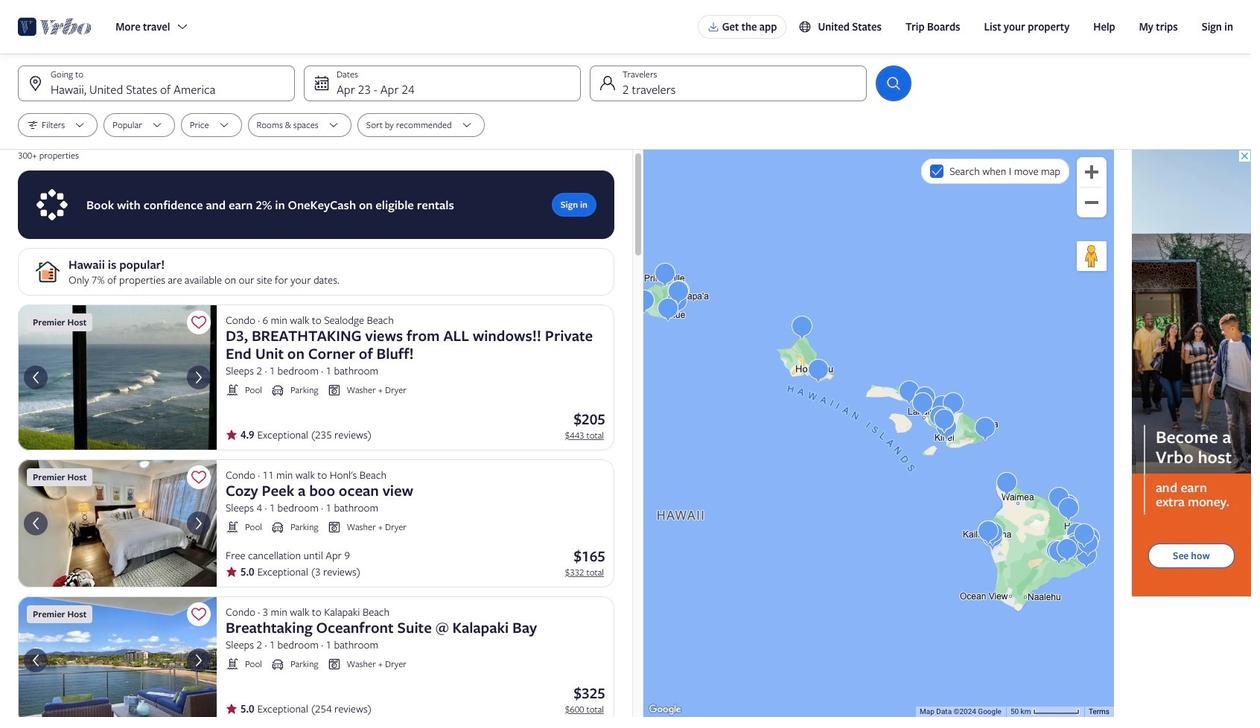 Task type: locate. For each thing, give the bounding box(es) containing it.
trailing image
[[176, 20, 189, 34]]

show next image for d3, breathtaking views from all windows!! private end unit on corner of bluff! image
[[190, 369, 208, 387]]

small image
[[327, 384, 341, 397], [226, 521, 239, 534], [327, 521, 341, 534], [226, 658, 239, 671], [271, 658, 284, 671]]

property grounds image
[[18, 597, 217, 717]]

xsmall image
[[226, 566, 238, 578], [226, 703, 238, 715]]

1 vertical spatial xsmall image
[[226, 703, 238, 715]]

download the app button image
[[707, 21, 719, 33]]

search image
[[885, 74, 903, 92]]

2 xsmall image from the top
[[226, 703, 238, 715]]

vrbo logo image
[[18, 15, 92, 39]]

show previous image for breathtaking oceanfront suite @ kalapaki bay image
[[27, 652, 45, 670]]

small image
[[799, 20, 818, 34], [226, 384, 239, 397], [271, 384, 284, 397], [271, 521, 284, 534], [327, 658, 341, 671]]

show next image for breathtaking oceanfront suite @ kalapaki bay image
[[190, 652, 208, 670]]

1 xsmall image from the top
[[226, 566, 238, 578]]

0 vertical spatial xsmall image
[[226, 566, 238, 578]]



Task type: vqa. For each thing, say whether or not it's contained in the screenshot.
map region
yes



Task type: describe. For each thing, give the bounding box(es) containing it.
google image
[[647, 702, 683, 717]]

show previous image for d3, breathtaking views from all windows!! private end unit on corner of bluff! image
[[27, 369, 45, 387]]

show previous image for cozy peek a boo ocean view image
[[27, 515, 45, 533]]

cozy bedroom with plush pillows and medium firm mattress image
[[18, 460, 217, 588]]

show next image for cozy peek a boo ocean view image
[[190, 515, 208, 533]]

xsmall image
[[226, 429, 238, 441]]

waves from the alcove window image
[[18, 305, 217, 451]]

map region
[[644, 150, 1114, 717]]



